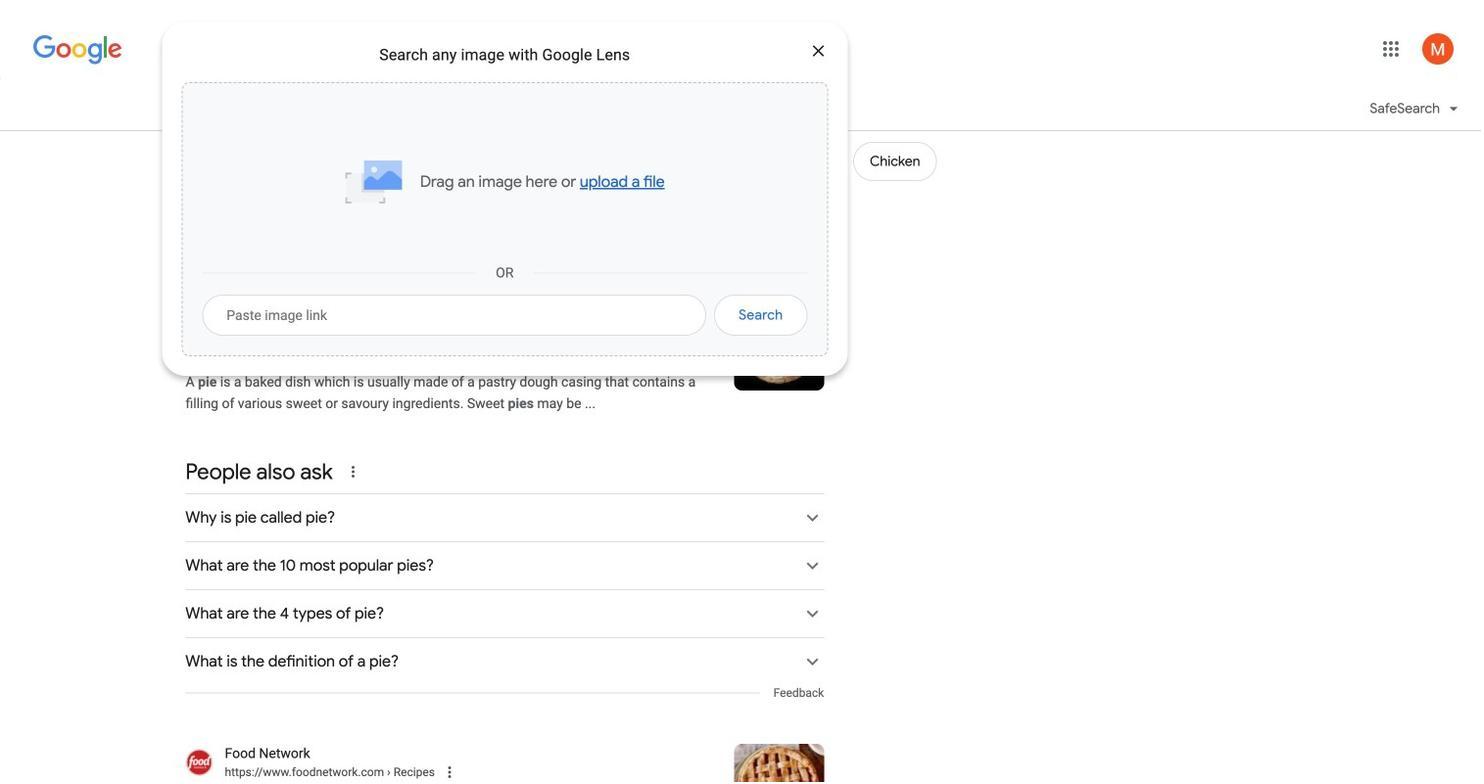 Task type: describe. For each thing, give the bounding box(es) containing it.
Paste image link field
[[202, 295, 707, 336]]

google image
[[33, 35, 123, 65]]



Task type: locate. For each thing, give the bounding box(es) containing it.
navigation
[[0, 86, 1482, 193]]

None text field
[[225, 320, 404, 338], [348, 322, 404, 336], [384, 766, 435, 780], [225, 320, 404, 338], [348, 322, 404, 336], [384, 766, 435, 780]]

pie from en.wikipedia.org image
[[734, 301, 824, 391]]

None search field
[[0, 22, 848, 376]]

None text field
[[225, 764, 435, 782]]



Task type: vqa. For each thing, say whether or not it's contained in the screenshot.
the bottom Miami
no



